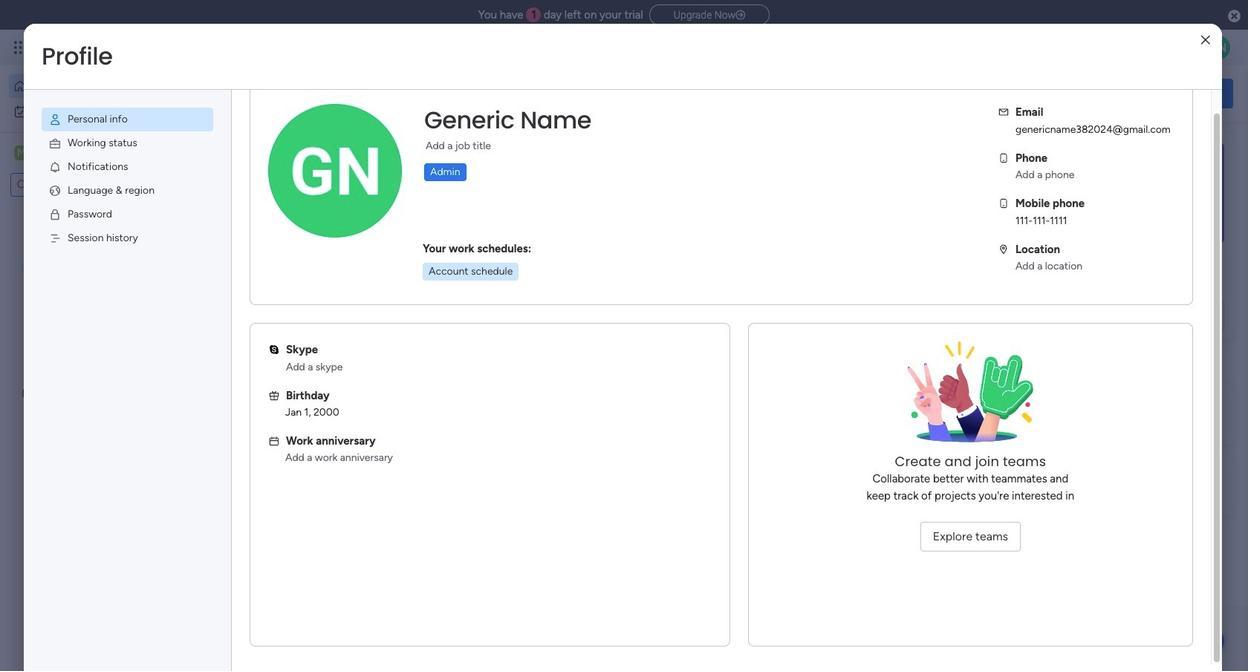 Task type: describe. For each thing, give the bounding box(es) containing it.
Search in workspace field
[[31, 177, 106, 194]]

add to favorites image for public board icon
[[443, 301, 458, 316]]

v2 user feedback image
[[1023, 85, 1034, 102]]

working status image
[[48, 137, 62, 150]]

3 menu item from the top
[[42, 155, 213, 179]]

password image
[[48, 208, 62, 221]]

5 menu item from the top
[[42, 203, 213, 227]]

open update feed (inbox) image
[[230, 383, 247, 401]]

workspace image
[[14, 145, 29, 161]]

1 option from the top
[[9, 74, 181, 98]]

component image for public board icon
[[248, 324, 262, 338]]

close recently visited image
[[230, 151, 247, 169]]



Task type: vqa. For each thing, say whether or not it's contained in the screenshot.
1st 'Public board' icon from the right
yes



Task type: locate. For each thing, give the bounding box(es) containing it.
1 vertical spatial option
[[9, 100, 181, 123]]

component image for public board image
[[494, 324, 507, 338]]

4 menu item from the top
[[42, 179, 213, 203]]

menu menu
[[24, 90, 231, 268]]

1 horizontal spatial add to favorites image
[[689, 301, 704, 316]]

session history image
[[48, 232, 62, 245]]

generic name image
[[1207, 36, 1231, 59]]

workspace selection element
[[14, 144, 124, 163]]

add to favorites image for public board image
[[689, 301, 704, 316]]

help center element
[[1011, 456, 1234, 515]]

add to favorites image
[[443, 301, 458, 316], [689, 301, 704, 316]]

language & region image
[[48, 184, 62, 198]]

workspace image
[[254, 478, 290, 514]]

public board image
[[494, 301, 510, 317]]

close image
[[1202, 35, 1210, 46]]

dapulse rightstroke image
[[736, 10, 745, 21]]

option
[[9, 74, 181, 98], [9, 100, 181, 123]]

1 horizontal spatial component image
[[494, 324, 507, 338]]

component image down public board image
[[494, 324, 507, 338]]

2 menu item from the top
[[42, 132, 213, 155]]

6 menu item from the top
[[42, 227, 213, 250]]

2 component image from the left
[[494, 324, 507, 338]]

quick search results list box
[[230, 169, 975, 366]]

dapulse close image
[[1228, 9, 1241, 24]]

option up personal info "icon"
[[9, 74, 181, 98]]

2 option from the top
[[9, 100, 181, 123]]

v2 bolt switch image
[[1139, 85, 1147, 101]]

personal info image
[[48, 113, 62, 126]]

templates image image
[[1024, 142, 1220, 245]]

1 add to favorites image from the left
[[443, 301, 458, 316]]

None field
[[421, 105, 595, 136]]

getting started element
[[1011, 385, 1234, 444]]

2 add to favorites image from the left
[[689, 301, 704, 316]]

0 vertical spatial option
[[9, 74, 181, 98]]

component image down public board icon
[[248, 324, 262, 338]]

1 component image from the left
[[248, 324, 262, 338]]

menu item
[[42, 108, 213, 132], [42, 132, 213, 155], [42, 155, 213, 179], [42, 179, 213, 203], [42, 203, 213, 227], [42, 227, 213, 250]]

0 horizontal spatial component image
[[248, 324, 262, 338]]

option up workspace selection element
[[9, 100, 181, 123]]

close my workspaces image
[[230, 434, 247, 452]]

select product image
[[13, 40, 28, 55]]

0 horizontal spatial add to favorites image
[[443, 301, 458, 316]]

public board image
[[248, 301, 265, 317]]

component image
[[248, 324, 262, 338], [494, 324, 507, 338]]

1 menu item from the top
[[42, 108, 213, 132]]

clear search image
[[108, 178, 123, 192]]

notifications image
[[48, 161, 62, 174]]

no teams image
[[897, 342, 1045, 453]]



